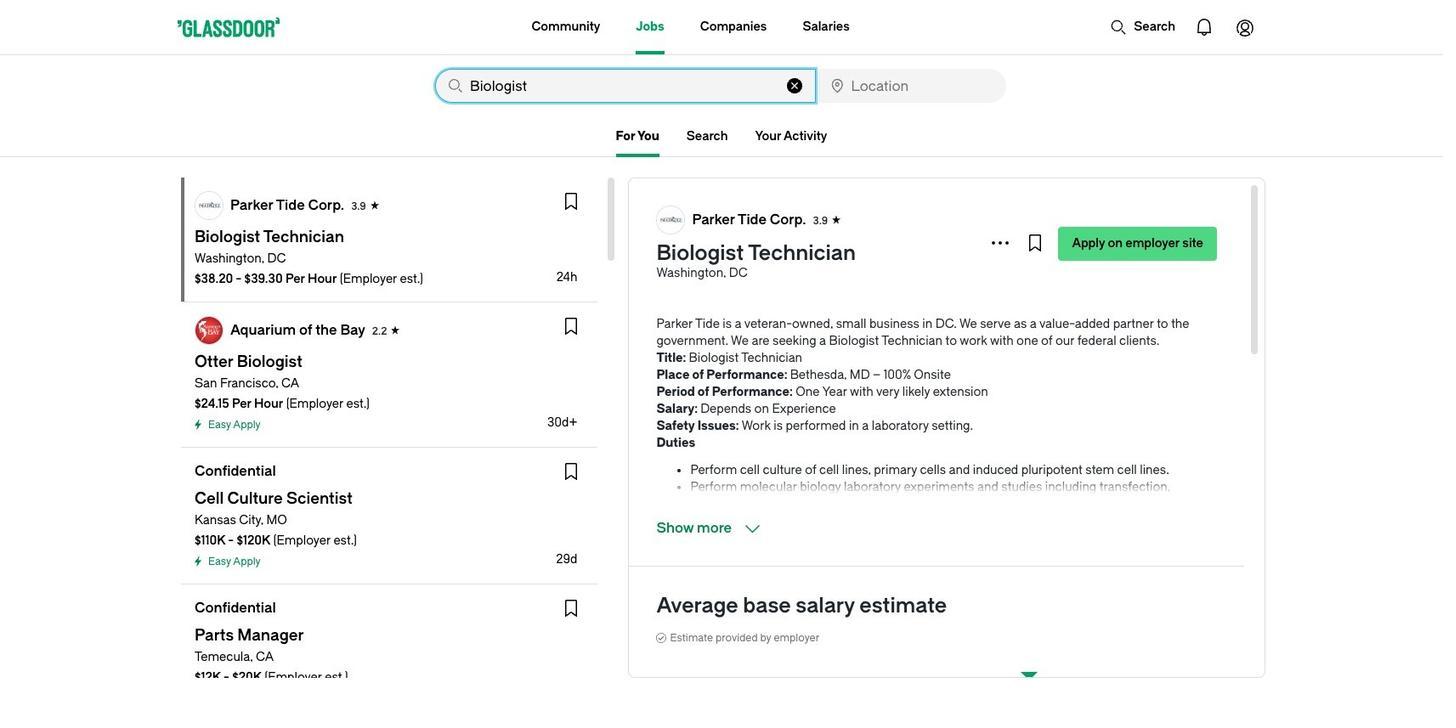 Task type: describe. For each thing, give the bounding box(es) containing it.
Search keyword field
[[435, 69, 816, 103]]

1 horizontal spatial parker tide corp. logo image
[[658, 207, 685, 234]]

jobs list element
[[181, 178, 598, 712]]

Search location field
[[818, 69, 1007, 103]]



Task type: vqa. For each thing, say whether or not it's contained in the screenshot.
kindly
no



Task type: locate. For each thing, give the bounding box(es) containing it.
lottie animation container image
[[1225, 7, 1266, 48], [1111, 19, 1128, 36]]

clear input image
[[787, 78, 802, 94]]

lottie animation container image
[[464, 0, 533, 53], [464, 0, 533, 53], [1185, 7, 1225, 48], [1185, 7, 1225, 48], [1225, 7, 1266, 48], [1111, 19, 1128, 36]]

aquarium of the bay logo image
[[196, 317, 223, 344]]

1 horizontal spatial lottie animation container image
[[1225, 7, 1266, 48]]

None field
[[435, 69, 816, 103], [818, 69, 1007, 103], [435, 69, 816, 103]]

0 horizontal spatial lottie animation container image
[[1111, 19, 1128, 36]]

0 horizontal spatial parker tide corp. logo image
[[196, 192, 223, 219]]

parker tide corp. logo image inside "jobs list" element
[[196, 192, 223, 219]]

none field search location
[[818, 69, 1007, 103]]

parker tide corp. logo image
[[196, 192, 223, 219], [658, 207, 685, 234]]



